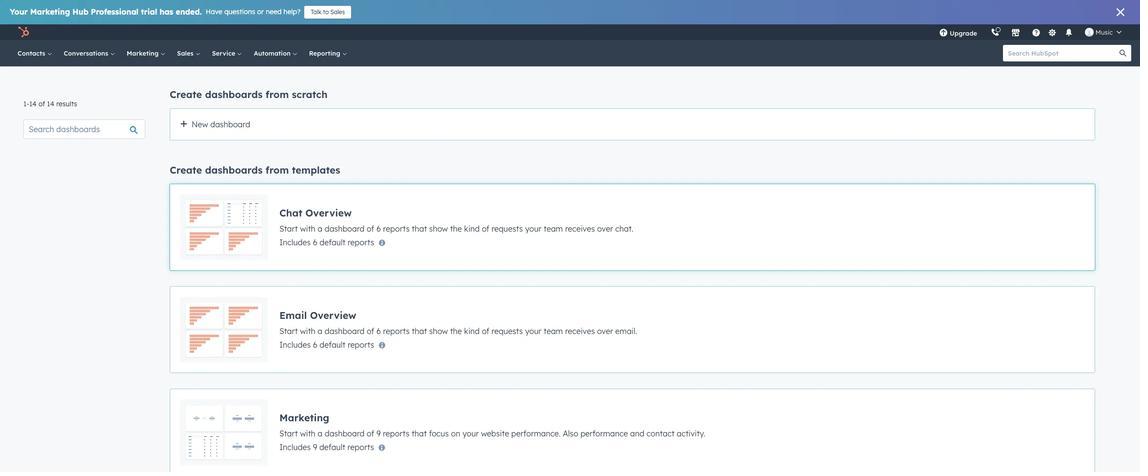 Task type: locate. For each thing, give the bounding box(es) containing it.
0 vertical spatial overview
[[305, 207, 352, 219]]

1 show from the top
[[429, 224, 448, 233]]

1 vertical spatial sales
[[177, 49, 195, 57]]

start down email
[[279, 326, 298, 336]]

talk
[[311, 8, 321, 16]]

overview right chat
[[305, 207, 352, 219]]

1 over from the top
[[597, 224, 613, 233]]

0 vertical spatial includes
[[279, 237, 311, 247]]

marketing
[[30, 7, 70, 17], [127, 49, 160, 57], [279, 411, 329, 424]]

greg robinson image
[[1085, 28, 1094, 37]]

1 includes 6 default reports from the top
[[279, 237, 374, 247]]

2 that from the top
[[412, 326, 427, 336]]

1 14 from the left
[[29, 99, 37, 108]]

kind
[[464, 224, 480, 233], [464, 326, 480, 336]]

marketing left hub
[[30, 7, 70, 17]]

2 includes 6 default reports from the top
[[279, 340, 374, 349]]

dashboards
[[205, 88, 263, 100], [205, 164, 263, 176]]

0 vertical spatial default
[[320, 237, 346, 247]]

music
[[1096, 28, 1113, 36]]

1 vertical spatial start
[[279, 326, 298, 336]]

2 a from the top
[[318, 326, 322, 336]]

none checkbox chat overview
[[170, 184, 1095, 271]]

0 vertical spatial from
[[266, 88, 289, 100]]

a for email
[[318, 326, 322, 336]]

kind inside chat overview start with a dashboard of 6 reports that show the kind of requests your team receives over chat.
[[464, 224, 480, 233]]

reports inside chat overview start with a dashboard of 6 reports that show the kind of requests your team receives over chat.
[[383, 224, 410, 233]]

conversations
[[64, 49, 110, 57]]

kind inside the 'email overview start with a dashboard of 6 reports that show the kind of requests your team receives over email.'
[[464, 326, 480, 336]]

1 vertical spatial kind
[[464, 326, 480, 336]]

2 vertical spatial a
[[318, 428, 322, 438]]

or
[[257, 7, 264, 16]]

chat overview image
[[180, 194, 268, 260]]

that
[[412, 224, 427, 233], [412, 326, 427, 336], [412, 428, 427, 438]]

marketing down trial
[[127, 49, 160, 57]]

1 vertical spatial team
[[544, 326, 563, 336]]

0 vertical spatial your
[[525, 224, 542, 233]]

create up new
[[170, 88, 202, 100]]

2 create from the top
[[170, 164, 202, 176]]

none checkbox containing marketing
[[170, 389, 1095, 472]]

2 team from the top
[[544, 326, 563, 336]]

1 dashboards from the top
[[205, 88, 263, 100]]

dashboards down new dashboard
[[205, 164, 263, 176]]

upgrade
[[950, 29, 977, 37]]

your for email overview
[[525, 326, 542, 336]]

1 receives from the top
[[565, 224, 595, 233]]

and
[[630, 428, 644, 438]]

need
[[266, 7, 282, 16]]

1 team from the top
[[544, 224, 563, 233]]

with inside the 'email overview start with a dashboard of 6 reports that show the kind of requests your team receives over email.'
[[300, 326, 315, 336]]

create down new
[[170, 164, 202, 176]]

overview inside chat overview start with a dashboard of 6 reports that show the kind of requests your team receives over chat.
[[305, 207, 352, 219]]

none checkbox containing email overview
[[170, 286, 1095, 373]]

2 requests from the top
[[492, 326, 523, 336]]

0 horizontal spatial sales
[[177, 49, 195, 57]]

1 horizontal spatial sales
[[330, 8, 345, 16]]

show for chat overview
[[429, 224, 448, 233]]

1 vertical spatial with
[[300, 326, 315, 336]]

1 a from the top
[[318, 224, 322, 233]]

professional
[[91, 7, 139, 17]]

0 vertical spatial kind
[[464, 224, 480, 233]]

have
[[206, 7, 222, 16]]

over left email.
[[597, 326, 613, 336]]

0 vertical spatial a
[[318, 224, 322, 233]]

the for email overview
[[450, 326, 462, 336]]

default
[[320, 237, 346, 247], [320, 340, 346, 349], [319, 442, 345, 452]]

your inside marketing start with a dashboard of 9 reports that focus on your website performance. also performance and contact activity.
[[463, 428, 479, 438]]

requests inside the 'email overview start with a dashboard of 6 reports that show the kind of requests your team receives over email.'
[[492, 326, 523, 336]]

reports inside the 'email overview start with a dashboard of 6 reports that show the kind of requests your team receives over email.'
[[383, 326, 410, 336]]

menu
[[932, 24, 1128, 40]]

3 a from the top
[[318, 428, 322, 438]]

0 vertical spatial the
[[450, 224, 462, 233]]

the inside the 'email overview start with a dashboard of 6 reports that show the kind of requests your team receives over email.'
[[450, 326, 462, 336]]

1 with from the top
[[300, 224, 315, 233]]

receives
[[565, 224, 595, 233], [565, 326, 595, 336]]

dashboard inside option
[[210, 119, 250, 129]]

1 vertical spatial your
[[525, 326, 542, 336]]

0 vertical spatial over
[[597, 224, 613, 233]]

1 vertical spatial over
[[597, 326, 613, 336]]

marketplaces image
[[1011, 29, 1020, 38]]

questions
[[224, 7, 255, 16]]

1 from from the top
[[266, 88, 289, 100]]

default inside chat overview option
[[320, 237, 346, 247]]

0 vertical spatial show
[[429, 224, 448, 233]]

upgrade image
[[939, 29, 948, 38]]

1 vertical spatial the
[[450, 326, 462, 336]]

Search search field
[[23, 119, 145, 139]]

menu item
[[984, 24, 986, 40]]

email overview start with a dashboard of 6 reports that show the kind of requests your team receives over email.
[[279, 309, 637, 336]]

your for chat overview
[[525, 224, 542, 233]]

3 that from the top
[[412, 428, 427, 438]]

ended.
[[176, 7, 202, 17]]

1 requests from the top
[[492, 224, 523, 233]]

0 vertical spatial 9
[[376, 428, 381, 438]]

0 vertical spatial includes 6 default reports
[[279, 237, 374, 247]]

create dashboards from templates
[[170, 164, 340, 176]]

3 start from the top
[[279, 428, 298, 438]]

show inside the 'email overview start with a dashboard of 6 reports that show the kind of requests your team receives over email.'
[[429, 326, 448, 336]]

new dashboard
[[192, 119, 250, 129]]

requests inside chat overview start with a dashboard of 6 reports that show the kind of requests your team receives over chat.
[[492, 224, 523, 233]]

close image
[[1117, 8, 1125, 16]]

from
[[266, 88, 289, 100], [266, 164, 289, 176]]

that for chat overview
[[412, 224, 427, 233]]

includes 9 default reports
[[279, 442, 374, 452]]

that inside chat overview start with a dashboard of 6 reports that show the kind of requests your team receives over chat.
[[412, 224, 427, 233]]

create
[[170, 88, 202, 100], [170, 164, 202, 176]]

0 horizontal spatial 9
[[313, 442, 317, 452]]

0 vertical spatial dashboards
[[205, 88, 263, 100]]

requests
[[492, 224, 523, 233], [492, 326, 523, 336]]

0 horizontal spatial marketing
[[30, 7, 70, 17]]

3 with from the top
[[300, 428, 315, 438]]

sales
[[330, 8, 345, 16], [177, 49, 195, 57]]

1 the from the top
[[450, 224, 462, 233]]

1 includes from the top
[[279, 237, 311, 247]]

start down chat
[[279, 224, 298, 233]]

2 horizontal spatial marketing
[[279, 411, 329, 424]]

reports
[[383, 224, 410, 233], [348, 237, 374, 247], [383, 326, 410, 336], [348, 340, 374, 349], [383, 428, 410, 438], [348, 442, 374, 452]]

templates
[[292, 164, 340, 176]]

includes 6 default reports down email
[[279, 340, 374, 349]]

service link
[[206, 40, 248, 66]]

the inside chat overview start with a dashboard of 6 reports that show the kind of requests your team receives over chat.
[[450, 224, 462, 233]]

1 vertical spatial marketing
[[127, 49, 160, 57]]

2 vertical spatial start
[[279, 428, 298, 438]]

start inside marketing start with a dashboard of 9 reports that focus on your website performance. also performance and contact activity.
[[279, 428, 298, 438]]

2 over from the top
[[597, 326, 613, 336]]

includes 6 default reports for chat
[[279, 237, 374, 247]]

create dashboards from scratch
[[170, 88, 328, 100]]

includes
[[279, 237, 311, 247], [279, 340, 311, 349], [279, 442, 311, 452]]

with up includes 9 default reports
[[300, 428, 315, 438]]

2 dashboards from the top
[[205, 164, 263, 176]]

2 kind from the top
[[464, 326, 480, 336]]

also
[[563, 428, 578, 438]]

marketing image
[[180, 399, 268, 465]]

0 vertical spatial create
[[170, 88, 202, 100]]

start for chat
[[279, 224, 298, 233]]

of
[[38, 99, 45, 108], [367, 224, 374, 233], [482, 224, 489, 233], [367, 326, 374, 336], [482, 326, 489, 336], [367, 428, 374, 438]]

notifications image
[[1065, 29, 1073, 38]]

1 vertical spatial requests
[[492, 326, 523, 336]]

receives for email overview
[[565, 326, 595, 336]]

reports inside marketing start with a dashboard of 9 reports that focus on your website performance. also performance and contact activity.
[[383, 428, 410, 438]]

default for chat overview
[[320, 237, 346, 247]]

dashboard inside the 'email overview start with a dashboard of 6 reports that show the kind of requests your team receives over email.'
[[325, 326, 365, 336]]

with down email
[[300, 326, 315, 336]]

0 vertical spatial requests
[[492, 224, 523, 233]]

1 start from the top
[[279, 224, 298, 233]]

email overview image
[[180, 297, 268, 363]]

sales inside button
[[330, 8, 345, 16]]

reporting link
[[303, 40, 353, 66]]

1 vertical spatial that
[[412, 326, 427, 336]]

that inside the 'email overview start with a dashboard of 6 reports that show the kind of requests your team receives over email.'
[[412, 326, 427, 336]]

start inside the 'email overview start with a dashboard of 6 reports that show the kind of requests your team receives over email.'
[[279, 326, 298, 336]]

kind for chat overview
[[464, 224, 480, 233]]

none checkbox email overview
[[170, 286, 1095, 373]]

marketing link
[[121, 40, 171, 66]]

1 vertical spatial includes
[[279, 340, 311, 349]]

1 vertical spatial default
[[320, 340, 346, 349]]

0 vertical spatial none checkbox
[[170, 184, 1095, 271]]

1 vertical spatial from
[[266, 164, 289, 176]]

start
[[279, 224, 298, 233], [279, 326, 298, 336], [279, 428, 298, 438]]

receives left chat.
[[565, 224, 595, 233]]

receives inside chat overview start with a dashboard of 6 reports that show the kind of requests your team receives over chat.
[[565, 224, 595, 233]]

0 vertical spatial team
[[544, 224, 563, 233]]

activity.
[[677, 428, 706, 438]]

with inside chat overview start with a dashboard of 6 reports that show the kind of requests your team receives over chat.
[[300, 224, 315, 233]]

3 includes from the top
[[279, 442, 311, 452]]

sales right to
[[330, 8, 345, 16]]

0 vertical spatial sales
[[330, 8, 345, 16]]

default inside email overview option
[[320, 340, 346, 349]]

includes 6 default reports down chat
[[279, 237, 374, 247]]

1 horizontal spatial marketing
[[127, 49, 160, 57]]

from left scratch
[[266, 88, 289, 100]]

2 start from the top
[[279, 326, 298, 336]]

2 vertical spatial that
[[412, 428, 427, 438]]

team inside the 'email overview start with a dashboard of 6 reports that show the kind of requests your team receives over email.'
[[544, 326, 563, 336]]

requests for email overview
[[492, 326, 523, 336]]

none checkbox containing chat overview
[[170, 184, 1095, 271]]

show
[[429, 224, 448, 233], [429, 326, 448, 336]]

search image
[[1120, 50, 1127, 57]]

dashboards for scratch
[[205, 88, 263, 100]]

2 receives from the top
[[565, 326, 595, 336]]

your marketing hub professional trial has ended. have questions or need help?
[[10, 7, 301, 17]]

0 vertical spatial start
[[279, 224, 298, 233]]

menu containing music
[[932, 24, 1128, 40]]

1 vertical spatial a
[[318, 326, 322, 336]]

1 horizontal spatial 14
[[47, 99, 54, 108]]

over inside chat overview start with a dashboard of 6 reports that show the kind of requests your team receives over chat.
[[597, 224, 613, 233]]

a
[[318, 224, 322, 233], [318, 326, 322, 336], [318, 428, 322, 438]]

start for email
[[279, 326, 298, 336]]

1 vertical spatial none checkbox
[[170, 286, 1095, 373]]

create for create dashboards from templates
[[170, 164, 202, 176]]

chat
[[279, 207, 302, 219]]

with inside marketing start with a dashboard of 9 reports that focus on your website performance. also performance and contact activity.
[[300, 428, 315, 438]]

a for chat
[[318, 224, 322, 233]]

calling icon image
[[991, 28, 1000, 37]]

1 vertical spatial show
[[429, 326, 448, 336]]

settings image
[[1048, 29, 1057, 37]]

over inside the 'email overview start with a dashboard of 6 reports that show the kind of requests your team receives over email.'
[[597, 326, 613, 336]]

contacts
[[18, 49, 47, 57]]

1 vertical spatial create
[[170, 164, 202, 176]]

search button
[[1115, 45, 1131, 61]]

2 show from the top
[[429, 326, 448, 336]]

performance
[[581, 428, 628, 438]]

chat.
[[615, 224, 633, 233]]

marketing inside marketing start with a dashboard of 9 reports that focus on your website performance. also performance and contact activity.
[[279, 411, 329, 424]]

help?
[[284, 7, 301, 16]]

over
[[597, 224, 613, 233], [597, 326, 613, 336]]

that for email overview
[[412, 326, 427, 336]]

2 vertical spatial default
[[319, 442, 345, 452]]

dashboard inside chat overview start with a dashboard of 6 reports that show the kind of requests your team receives over chat.
[[325, 224, 365, 233]]

marketing up includes 9 default reports
[[279, 411, 329, 424]]

to
[[323, 8, 329, 16]]

0 vertical spatial that
[[412, 224, 427, 233]]

dashboard
[[210, 119, 250, 129], [325, 224, 365, 233], [325, 326, 365, 336], [325, 428, 365, 438]]

show inside chat overview start with a dashboard of 6 reports that show the kind of requests your team receives over chat.
[[429, 224, 448, 233]]

show for email overview
[[429, 326, 448, 336]]

marketplaces button
[[1006, 24, 1026, 40]]

1 vertical spatial dashboards
[[205, 164, 263, 176]]

calling icon button
[[987, 26, 1004, 39]]

2 with from the top
[[300, 326, 315, 336]]

6
[[376, 224, 381, 233], [313, 237, 317, 247], [376, 326, 381, 336], [313, 340, 317, 349]]

start inside chat overview start with a dashboard of 6 reports that show the kind of requests your team receives over chat.
[[279, 224, 298, 233]]

9
[[376, 428, 381, 438], [313, 442, 317, 452]]

default for marketing
[[319, 442, 345, 452]]

team inside chat overview start with a dashboard of 6 reports that show the kind of requests your team receives over chat.
[[544, 224, 563, 233]]

of inside marketing start with a dashboard of 9 reports that focus on your website performance. also performance and contact activity.
[[367, 428, 374, 438]]

hub
[[72, 7, 88, 17]]

with
[[300, 224, 315, 233], [300, 326, 315, 336], [300, 428, 315, 438]]

1 none checkbox from the top
[[170, 184, 1095, 271]]

with down chat
[[300, 224, 315, 233]]

notifications button
[[1061, 24, 1077, 40]]

overview right email
[[310, 309, 356, 321]]

includes inside checkbox
[[279, 442, 311, 452]]

dashboards for templates
[[205, 164, 263, 176]]

over left chat.
[[597, 224, 613, 233]]

2 14 from the left
[[47, 99, 54, 108]]

2 includes from the top
[[279, 340, 311, 349]]

over for chat overview
[[597, 224, 613, 233]]

9 inside marketing start with a dashboard of 9 reports that focus on your website performance. also performance and contact activity.
[[376, 428, 381, 438]]

6 inside chat overview start with a dashboard of 6 reports that show the kind of requests your team receives over chat.
[[376, 224, 381, 233]]

dashboards up new dashboard
[[205, 88, 263, 100]]

marketing for marketing start with a dashboard of 9 reports that focus on your website performance. also performance and contact activity.
[[279, 411, 329, 424]]

sales link
[[171, 40, 206, 66]]

2 the from the top
[[450, 326, 462, 336]]

a inside chat overview start with a dashboard of 6 reports that show the kind of requests your team receives over chat.
[[318, 224, 322, 233]]

1-
[[23, 99, 29, 108]]

a inside the 'email overview start with a dashboard of 6 reports that show the kind of requests your team receives over email.'
[[318, 326, 322, 336]]

0 horizontal spatial 14
[[29, 99, 37, 108]]

1 create from the top
[[170, 88, 202, 100]]

default for email overview
[[320, 340, 346, 349]]

None checkbox
[[170, 389, 1095, 472]]

sales left service on the top left
[[177, 49, 195, 57]]

1 horizontal spatial 9
[[376, 428, 381, 438]]

your inside the 'email overview start with a dashboard of 6 reports that show the kind of requests your team receives over email.'
[[525, 326, 542, 336]]

1 vertical spatial includes 6 default reports
[[279, 340, 374, 349]]

overview
[[305, 207, 352, 219], [310, 309, 356, 321]]

includes 6 default reports
[[279, 237, 374, 247], [279, 340, 374, 349]]

2 vertical spatial includes
[[279, 442, 311, 452]]

0 vertical spatial with
[[300, 224, 315, 233]]

from left templates
[[266, 164, 289, 176]]

0 vertical spatial receives
[[565, 224, 595, 233]]

overview inside the 'email overview start with a dashboard of 6 reports that show the kind of requests your team receives over email.'
[[310, 309, 356, 321]]

1 vertical spatial receives
[[565, 326, 595, 336]]

14
[[29, 99, 37, 108], [47, 99, 54, 108]]

your
[[525, 224, 542, 233], [525, 326, 542, 336], [463, 428, 479, 438]]

2 vertical spatial marketing
[[279, 411, 329, 424]]

2 vertical spatial with
[[300, 428, 315, 438]]

receives inside the 'email overview start with a dashboard of 6 reports that show the kind of requests your team receives over email.'
[[565, 326, 595, 336]]

start up includes 9 default reports
[[279, 428, 298, 438]]

your inside chat overview start with a dashboard of 6 reports that show the kind of requests your team receives over chat.
[[525, 224, 542, 233]]

receives left email.
[[565, 326, 595, 336]]

from for templates
[[266, 164, 289, 176]]

1 that from the top
[[412, 224, 427, 233]]

1 kind from the top
[[464, 224, 480, 233]]

2 from from the top
[[266, 164, 289, 176]]

the
[[450, 224, 462, 233], [450, 326, 462, 336]]

team
[[544, 224, 563, 233], [544, 326, 563, 336]]

2 none checkbox from the top
[[170, 286, 1095, 373]]

scratch
[[292, 88, 328, 100]]

includes 6 default reports for email
[[279, 340, 374, 349]]

None checkbox
[[170, 184, 1095, 271], [170, 286, 1095, 373]]

1 vertical spatial overview
[[310, 309, 356, 321]]

2 vertical spatial your
[[463, 428, 479, 438]]



Task type: vqa. For each thing, say whether or not it's contained in the screenshot.
Includes 6 default reports to the bottom
yes



Task type: describe. For each thing, give the bounding box(es) containing it.
settings link
[[1046, 27, 1059, 37]]

marketing start with a dashboard of 9 reports that focus on your website performance. also performance and contact activity.
[[279, 411, 706, 438]]

6 inside the 'email overview start with a dashboard of 6 reports that show the kind of requests your team receives over email.'
[[376, 326, 381, 336]]

includes for email
[[279, 340, 311, 349]]

over for email overview
[[597, 326, 613, 336]]

trial
[[141, 7, 157, 17]]

contacts link
[[12, 40, 58, 66]]

help button
[[1028, 24, 1045, 40]]

from for scratch
[[266, 88, 289, 100]]

1-14 of 14 results
[[23, 99, 77, 108]]

help image
[[1032, 29, 1041, 38]]

a inside marketing start with a dashboard of 9 reports that focus on your website performance. also performance and contact activity.
[[318, 428, 322, 438]]

with for email
[[300, 326, 315, 336]]

with for chat
[[300, 224, 315, 233]]

1 vertical spatial 9
[[313, 442, 317, 452]]

hubspot image
[[18, 26, 29, 38]]

email.
[[615, 326, 637, 336]]

conversations link
[[58, 40, 121, 66]]

team for email overview
[[544, 326, 563, 336]]

overview for chat overview
[[305, 207, 352, 219]]

create for create dashboards from scratch
[[170, 88, 202, 100]]

your
[[10, 7, 28, 17]]

dashboard inside marketing start with a dashboard of 9 reports that focus on your website performance. also performance and contact activity.
[[325, 428, 365, 438]]

0 vertical spatial marketing
[[30, 7, 70, 17]]

overview for email overview
[[310, 309, 356, 321]]

automation
[[254, 49, 292, 57]]

receives for chat overview
[[565, 224, 595, 233]]

includes for marketing
[[279, 442, 311, 452]]

marketing for marketing
[[127, 49, 160, 57]]

chat overview start with a dashboard of 6 reports that show the kind of requests your team receives over chat.
[[279, 207, 633, 233]]

email
[[279, 309, 307, 321]]

new
[[192, 119, 208, 129]]

Search HubSpot search field
[[1003, 45, 1123, 61]]

on
[[451, 428, 460, 438]]

talk to sales
[[311, 8, 345, 16]]

music button
[[1079, 24, 1128, 40]]

New dashboard checkbox
[[170, 108, 1095, 140]]

results
[[56, 99, 77, 108]]

team for chat overview
[[544, 224, 563, 233]]

talk to sales button
[[304, 6, 351, 19]]

has
[[160, 7, 173, 17]]

requests for chat overview
[[492, 224, 523, 233]]

that inside marketing start with a dashboard of 9 reports that focus on your website performance. also performance and contact activity.
[[412, 428, 427, 438]]

hubspot link
[[12, 26, 37, 38]]

focus
[[429, 428, 449, 438]]

the for chat overview
[[450, 224, 462, 233]]

contact
[[647, 428, 675, 438]]

performance.
[[511, 428, 561, 438]]

includes for chat
[[279, 237, 311, 247]]

reporting
[[309, 49, 342, 57]]

automation link
[[248, 40, 303, 66]]

kind for email overview
[[464, 326, 480, 336]]

service
[[212, 49, 237, 57]]

website
[[481, 428, 509, 438]]



